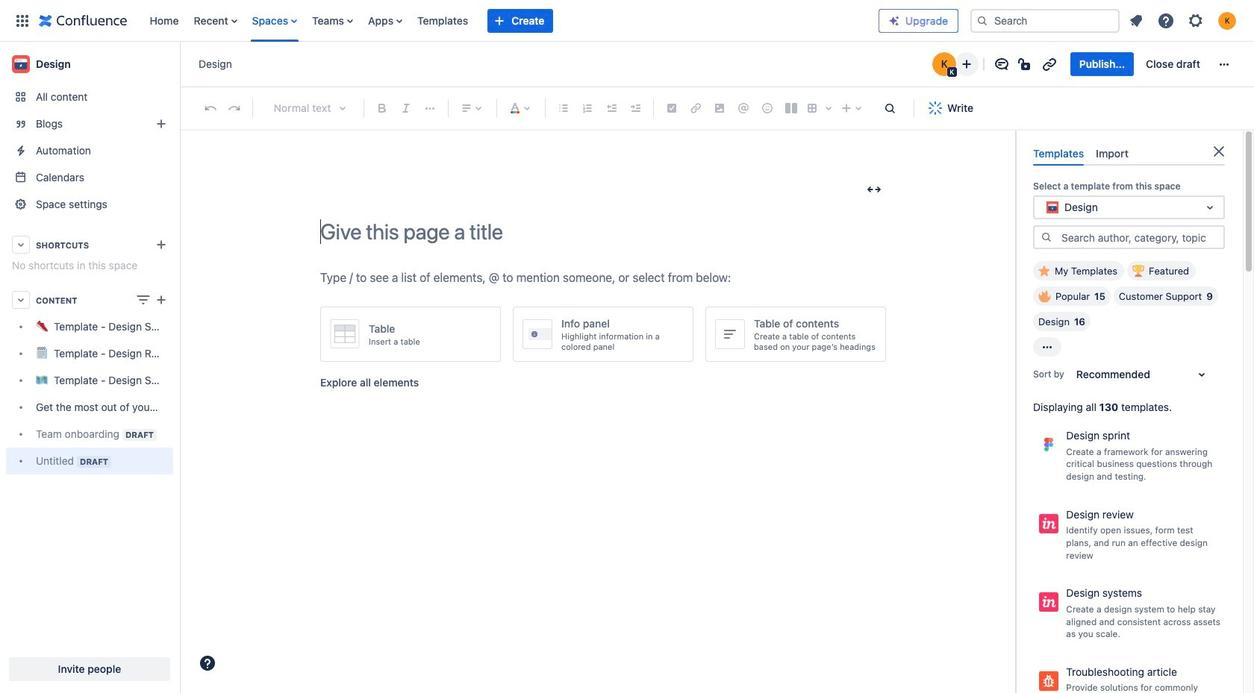 Task type: vqa. For each thing, say whether or not it's contained in the screenshot.
Insert a table of contents based on your page icon
yes



Task type: describe. For each thing, give the bounding box(es) containing it.
appswitcher icon image
[[13, 12, 31, 29]]

help icon image
[[1157, 12, 1175, 29]]

space element
[[0, 42, 179, 693]]

insert a table of contents based on your page image
[[715, 319, 745, 349]]

Search author, category, topic field
[[1057, 227, 1223, 248]]

insert an info panel to highlight information in a colored panel image
[[523, 319, 552, 349]]

copy link image
[[1040, 55, 1058, 73]]

no restrictions image
[[1016, 55, 1034, 73]]

more image
[[1215, 55, 1233, 73]]

collapse sidebar image
[[163, 49, 196, 79]]

notification icon image
[[1127, 12, 1145, 29]]

global element
[[9, 0, 879, 41]]

search image
[[976, 15, 988, 26]]



Task type: locate. For each thing, give the bounding box(es) containing it.
tab list
[[1027, 141, 1231, 166]]

settings icon image
[[1187, 12, 1205, 29]]

search icon image
[[1041, 231, 1052, 243]]

confluence image
[[39, 12, 127, 29], [39, 12, 127, 29]]

your profile and preferences image
[[1218, 12, 1236, 29]]

create a blog image
[[152, 115, 170, 133]]

insert a table image
[[330, 319, 360, 348]]

open image
[[1201, 199, 1219, 217]]

star design sprint image
[[1208, 426, 1226, 444]]

tree inside space 'element'
[[6, 314, 173, 475]]

find and replace image
[[881, 99, 899, 117]]

premium image
[[888, 15, 900, 26]]

star design systems image
[[1208, 583, 1226, 601]]

comment icon image
[[993, 55, 1011, 73]]

Main content area, start typing to enter text. text field
[[320, 268, 888, 289]]

Give this page a title text field
[[320, 220, 888, 244]]

create image
[[152, 291, 170, 309]]

invite to edit image
[[958, 55, 975, 73]]

add shortcut image
[[152, 236, 170, 254]]

list for appswitcher icon
[[142, 0, 879, 41]]

list for premium icon
[[1123, 7, 1245, 34]]

close templates and import image
[[1210, 143, 1228, 160]]

1 horizontal spatial list
[[1123, 7, 1245, 34]]

banner
[[0, 0, 1254, 42]]

list formating group
[[552, 96, 647, 120]]

None search field
[[970, 9, 1120, 32]]

list
[[142, 0, 879, 41], [1123, 7, 1245, 34]]

0 horizontal spatial list
[[142, 0, 879, 41]]

group
[[1070, 52, 1209, 76]]

text formatting group
[[370, 96, 442, 120]]

Search field
[[970, 9, 1120, 32]]

None text field
[[1044, 200, 1046, 215]]

change view image
[[134, 291, 152, 309]]

make page full-width image
[[865, 181, 883, 199]]

tree
[[6, 314, 173, 475]]



